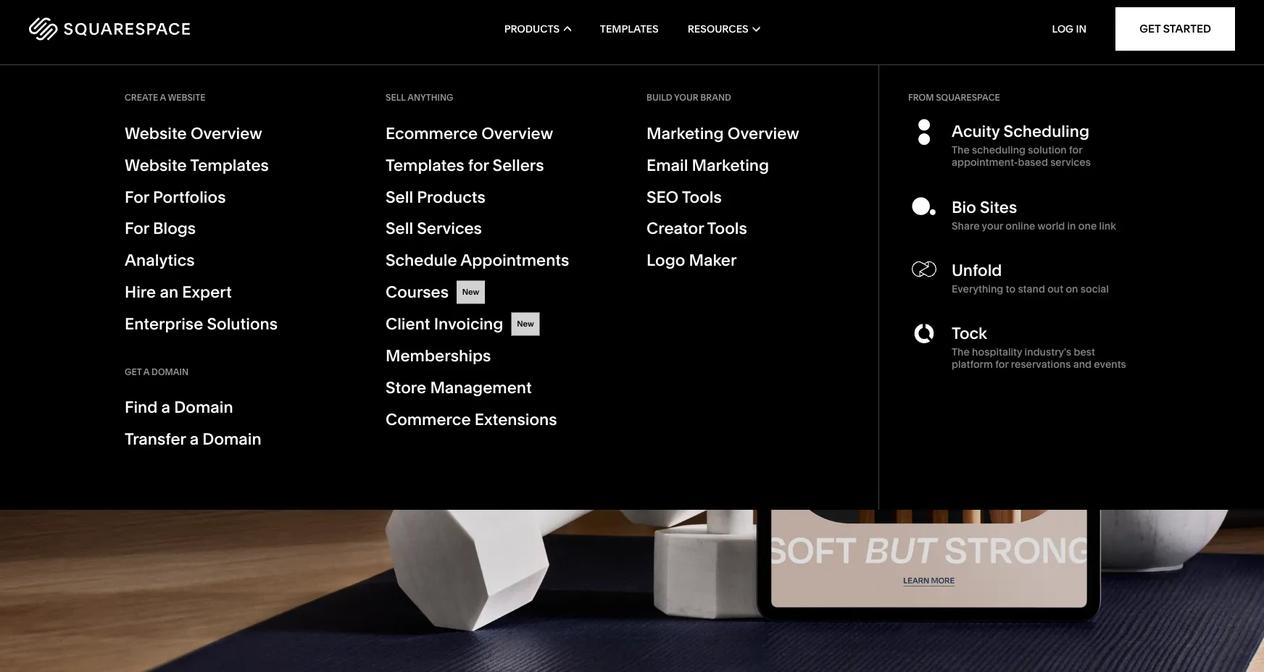 Task type: vqa. For each thing, say whether or not it's contained in the screenshot.
"Squarespace" on the right top of page
yes



Task type: locate. For each thing, give the bounding box(es) containing it.
0 horizontal spatial templates
[[190, 155, 269, 175]]

overview up email marketing link
[[728, 123, 799, 143]]

seo tools
[[647, 187, 722, 206]]

marketing down 'marketing overview'
[[692, 155, 769, 175]]

1 horizontal spatial for
[[996, 359, 1009, 371]]

1 vertical spatial website
[[125, 155, 187, 175]]

for up for blogs
[[125, 187, 149, 206]]

for down ecommerce overview
[[468, 155, 489, 175]]

for inside acuity scheduling the scheduling solution for appointment-based services
[[1069, 144, 1083, 156]]

new up invoicing
[[462, 287, 479, 297]]

2 overview from the left
[[482, 123, 553, 143]]

2 horizontal spatial templates
[[600, 23, 659, 35]]

tools for seo tools
[[682, 187, 722, 206]]

to up memberships on the left bottom
[[389, 265, 437, 340]]

1 horizontal spatial to
[[1006, 283, 1016, 295]]

create a website
[[125, 92, 206, 103]]

reservations
[[1011, 359, 1071, 371]]

domain inside 'link'
[[174, 398, 233, 417]]

2 horizontal spatial get
[[1140, 22, 1161, 36]]

1 horizontal spatial templates
[[386, 155, 464, 175]]

commerce
[[386, 410, 471, 429]]

for for the
[[996, 359, 1009, 371]]

sell anything
[[386, 92, 454, 103]]

overview up sellers
[[482, 123, 553, 143]]

a right "find"
[[161, 398, 170, 417]]

store
[[386, 378, 426, 397]]

to inside designed to sell
[[389, 265, 437, 340]]

marketing overview link
[[647, 122, 879, 145]]

ecommerce overview
[[386, 123, 553, 143]]

sell up schedule
[[386, 219, 413, 238]]

0 vertical spatial website
[[125, 123, 187, 143]]

a
[[160, 92, 166, 103], [143, 367, 150, 377], [161, 398, 170, 417], [190, 429, 199, 449]]

0 horizontal spatial your
[[674, 92, 699, 103]]

the down tock
[[952, 346, 970, 359]]

tools up creator tools
[[682, 187, 722, 206]]

enterprise
[[125, 314, 203, 334]]

0 vertical spatial the
[[952, 144, 970, 156]]

a down find a domain
[[190, 429, 199, 449]]

overview up 'website templates' link
[[191, 123, 262, 143]]

2 horizontal spatial for
[[1069, 144, 1083, 156]]

sell for sell anything
[[386, 92, 406, 103]]

best
[[1074, 346, 1095, 359]]

0 vertical spatial get
[[1140, 22, 1161, 36]]

2 the from the top
[[952, 346, 970, 359]]

new for courses
[[462, 287, 479, 297]]

for blogs
[[125, 219, 196, 238]]

new for client invoicing
[[517, 319, 534, 329]]

1 vertical spatial tools
[[707, 219, 747, 238]]

1 vertical spatial new
[[517, 319, 534, 329]]

0 horizontal spatial to
[[389, 265, 437, 340]]

domain up find a domain
[[152, 367, 189, 377]]

1 horizontal spatial your
[[982, 220, 1003, 232]]

a inside 'link'
[[161, 398, 170, 417]]

your right build
[[674, 92, 699, 103]]

for right solution
[[1069, 144, 1083, 156]]

2 horizontal spatial overview
[[728, 123, 799, 143]]

0 vertical spatial your
[[674, 92, 699, 103]]

0 horizontal spatial new
[[462, 287, 479, 297]]

designed to sell
[[57, 248, 567, 340]]

marketing down build your brand
[[647, 123, 724, 143]]

for left blogs
[[125, 219, 149, 238]]

services
[[417, 219, 482, 238]]

enterprise solutions link
[[125, 313, 357, 336]]

a right create
[[160, 92, 166, 103]]

marketing
[[647, 123, 724, 143], [692, 155, 769, 175]]

new up memberships link
[[517, 319, 534, 329]]

2 vertical spatial get
[[80, 381, 102, 395]]

card
[[255, 388, 280, 402]]

sell inside sell products link
[[386, 187, 413, 206]]

everything to stand out on social
[[952, 283, 1109, 295]]

website templates
[[125, 155, 269, 175]]

0 vertical spatial new
[[462, 287, 479, 297]]

templates inside 'templates for sellers' link
[[386, 155, 464, 175]]

maker
[[689, 251, 737, 270]]

1 overview from the left
[[191, 123, 262, 143]]

to left stand
[[1006, 283, 1016, 295]]

overview for for
[[482, 123, 553, 143]]

based
[[1018, 156, 1048, 168]]

for for for portfolios
[[125, 187, 149, 206]]

0 horizontal spatial started
[[105, 381, 156, 395]]

0 vertical spatial started
[[1163, 22, 1211, 36]]

tools inside seo tools link
[[682, 187, 722, 206]]

website
[[125, 123, 187, 143], [125, 155, 187, 175]]

for right the platform at bottom right
[[996, 359, 1009, 371]]

templates for sellers
[[386, 155, 544, 175]]

sellers
[[493, 155, 544, 175]]

1 vertical spatial started
[[105, 381, 156, 395]]

products button
[[504, 0, 571, 58]]

scheduling
[[1004, 121, 1090, 141]]

1 vertical spatial the
[[952, 346, 970, 359]]

squarespace
[[936, 92, 1000, 103]]

from squarespace
[[908, 92, 1000, 103]]

required.
[[282, 388, 332, 402]]

website for website overview
[[125, 123, 187, 143]]

get inside get started no credit card required.
[[80, 381, 102, 395]]

domain
[[152, 367, 189, 377], [174, 398, 233, 417], [202, 429, 262, 449]]

portfolios
[[153, 187, 226, 206]]

log             in
[[1052, 23, 1087, 35]]

store management
[[386, 378, 532, 397]]

events
[[1094, 359, 1126, 371]]

a up "find"
[[143, 367, 150, 377]]

1 website from the top
[[125, 123, 187, 143]]

1 vertical spatial domain
[[174, 398, 233, 417]]

0 horizontal spatial products
[[417, 187, 486, 206]]

1 vertical spatial get started link
[[57, 363, 179, 412]]

resources
[[688, 23, 749, 35]]

tools up maker
[[707, 219, 747, 238]]

2 website from the top
[[125, 155, 187, 175]]

domain up transfer a domain
[[174, 398, 233, 417]]

hire
[[125, 282, 156, 302]]

website templates link
[[125, 154, 357, 177]]

0 vertical spatial get started link
[[1116, 7, 1235, 51]]

bio
[[952, 197, 976, 217]]

get inside get started link
[[1140, 22, 1161, 36]]

acuity
[[952, 121, 1000, 141]]

creator tools link
[[647, 217, 879, 240]]

1 vertical spatial marketing
[[692, 155, 769, 175]]

a for get
[[143, 367, 150, 377]]

share
[[952, 220, 980, 232]]

get started link
[[1116, 7, 1235, 51], [57, 363, 179, 412]]

on
[[1066, 283, 1078, 295]]

get started
[[1140, 22, 1211, 36]]

email marketing link
[[647, 154, 879, 177]]

sell services
[[386, 219, 482, 238]]

logo maker
[[647, 251, 737, 270]]

sell up memberships link
[[452, 248, 567, 340]]

0 vertical spatial tools
[[682, 187, 722, 206]]

commerce extensions
[[386, 410, 557, 429]]

sites
[[980, 197, 1017, 217]]

get
[[1140, 22, 1161, 36], [125, 367, 142, 377], [80, 381, 102, 395]]

to
[[389, 265, 437, 340], [1006, 283, 1016, 295]]

get for get started no credit card required.
[[80, 381, 102, 395]]

1 vertical spatial for
[[125, 219, 149, 238]]

1 for from the top
[[125, 187, 149, 206]]

0 vertical spatial products
[[504, 23, 560, 35]]

transfer
[[125, 429, 186, 449]]

templates link
[[600, 0, 659, 58]]

get for get started
[[1140, 22, 1161, 36]]

your inside bio sites share your online world in one link
[[982, 220, 1003, 232]]

sell services link
[[386, 217, 618, 240]]

designed
[[57, 248, 374, 340]]

1 horizontal spatial get
[[125, 367, 142, 377]]

1 the from the top
[[952, 144, 970, 156]]

started for get started no credit card required.
[[105, 381, 156, 395]]

tools inside creator tools link
[[707, 219, 747, 238]]

sell up sell services
[[386, 187, 413, 206]]

find a domain link
[[125, 395, 357, 420]]

1 horizontal spatial products
[[504, 23, 560, 35]]

3 overview from the left
[[728, 123, 799, 143]]

website for website templates
[[125, 155, 187, 175]]

0 horizontal spatial get
[[80, 381, 102, 395]]

hospitality
[[972, 346, 1022, 359]]

sell left anything
[[386, 92, 406, 103]]

1 vertical spatial your
[[982, 220, 1003, 232]]

0 horizontal spatial overview
[[191, 123, 262, 143]]

0 vertical spatial domain
[[152, 367, 189, 377]]

domain down find a domain 'link'
[[202, 429, 262, 449]]

schedule appointments
[[386, 251, 569, 270]]

email
[[647, 155, 688, 175]]

memberships link
[[386, 345, 618, 368]]

website up for portfolios on the left
[[125, 155, 187, 175]]

get for get a domain
[[125, 367, 142, 377]]

1 vertical spatial get
[[125, 367, 142, 377]]

for inside the hospitality industry's best platform for reservations and events
[[996, 359, 1009, 371]]

1 horizontal spatial new
[[517, 319, 534, 329]]

memberships
[[386, 346, 491, 366]]

acuity scheduling the scheduling solution for appointment-based services
[[952, 121, 1091, 168]]

1 horizontal spatial overview
[[482, 123, 553, 143]]

the down acuity
[[952, 144, 970, 156]]

domain for find a domain
[[174, 398, 233, 417]]

the inside the hospitality industry's best platform for reservations and events
[[952, 346, 970, 359]]

1 horizontal spatial started
[[1163, 22, 1211, 36]]

2 vertical spatial domain
[[202, 429, 262, 449]]

your down sites
[[982, 220, 1003, 232]]

templates
[[600, 23, 659, 35], [190, 155, 269, 175], [386, 155, 464, 175]]

client invoicing
[[386, 314, 503, 334]]

social
[[1081, 283, 1109, 295]]

0 vertical spatial for
[[125, 187, 149, 206]]

website down create a website
[[125, 123, 187, 143]]

sell inside sell services link
[[386, 219, 413, 238]]

sell for sell products
[[386, 187, 413, 206]]

started inside get started no credit card required.
[[105, 381, 156, 395]]

brand
[[701, 92, 731, 103]]

0 horizontal spatial get started link
[[57, 363, 179, 412]]

to for sell
[[389, 265, 437, 340]]

0 vertical spatial marketing
[[647, 123, 724, 143]]

log
[[1052, 23, 1074, 35]]

transfer a domain link
[[125, 428, 357, 451]]

2 for from the top
[[125, 219, 149, 238]]

templates for templates for sellers
[[386, 155, 464, 175]]

1 horizontal spatial get started link
[[1116, 7, 1235, 51]]

website
[[168, 92, 206, 103]]



Task type: describe. For each thing, give the bounding box(es) containing it.
from
[[908, 92, 934, 103]]

get started no credit card required.
[[80, 381, 332, 402]]

credit
[[221, 388, 253, 402]]

anything
[[408, 92, 454, 103]]

online
[[1006, 220, 1036, 232]]

tools for creator tools
[[707, 219, 747, 238]]

0 horizontal spatial for
[[468, 155, 489, 175]]

overview for templates
[[191, 123, 262, 143]]

domain for transfer a domain
[[202, 429, 262, 449]]

templates inside 'website templates' link
[[190, 155, 269, 175]]

ecommerce
[[386, 123, 478, 143]]

find
[[125, 398, 158, 417]]

a for transfer
[[190, 429, 199, 449]]

build
[[647, 92, 673, 103]]

an
[[160, 282, 178, 302]]

sell for sell services
[[386, 219, 413, 238]]

extensions
[[475, 410, 557, 429]]

to for stand
[[1006, 283, 1016, 295]]

templates for templates
[[600, 23, 659, 35]]

squarespace logo image
[[29, 17, 190, 41]]

templates for sellers link
[[386, 154, 618, 177]]

started for get started
[[1163, 22, 1211, 36]]

for for for blogs
[[125, 219, 149, 238]]

email marketing
[[647, 155, 769, 175]]

squarespace logo link
[[29, 17, 270, 41]]

one
[[1079, 220, 1097, 232]]

marketing overview
[[647, 123, 799, 143]]

client
[[386, 314, 430, 334]]

get a domain
[[125, 367, 189, 377]]

products inside button
[[504, 23, 560, 35]]

for for acuity
[[1069, 144, 1083, 156]]

website overview link
[[125, 122, 357, 145]]

services
[[1051, 156, 1091, 168]]

the inside acuity scheduling the scheduling solution for appointment-based services
[[952, 144, 970, 156]]

store management link
[[386, 376, 618, 400]]

resources button
[[688, 0, 760, 58]]

world
[[1038, 220, 1065, 232]]

blogs
[[153, 219, 196, 238]]

for blogs link
[[125, 217, 357, 240]]

transfer a domain
[[125, 429, 262, 449]]

ecommerce overview link
[[386, 122, 618, 145]]

courses
[[386, 282, 449, 302]]

sell products
[[386, 187, 486, 206]]

seo tools link
[[647, 185, 879, 209]]

platform
[[952, 359, 993, 371]]

and
[[1073, 359, 1092, 371]]

in
[[1068, 220, 1076, 232]]

1 vertical spatial products
[[417, 187, 486, 206]]

sell products link
[[386, 185, 618, 209]]

overview for marketing
[[728, 123, 799, 143]]

domain for get a domain
[[152, 367, 189, 377]]

seo
[[647, 187, 679, 206]]

out
[[1048, 283, 1064, 295]]

for portfolios
[[125, 187, 226, 206]]

for portfolios link
[[125, 185, 357, 209]]

schedule
[[386, 251, 457, 270]]

appointment-
[[952, 156, 1018, 168]]

creator tools
[[647, 219, 747, 238]]

appointments
[[460, 251, 569, 270]]

logo
[[647, 251, 685, 270]]

management
[[430, 378, 532, 397]]

enterprise solutions
[[125, 314, 278, 334]]

analytics
[[125, 251, 195, 270]]

tock
[[952, 324, 987, 343]]

build your brand
[[647, 92, 731, 103]]

a for find
[[161, 398, 170, 417]]

schedule appointments link
[[386, 249, 618, 272]]

the hospitality industry's best platform for reservations and events
[[952, 346, 1126, 371]]

link
[[1099, 220, 1116, 232]]

unfold
[[952, 260, 1002, 280]]

hire an expert link
[[125, 281, 357, 304]]

stand
[[1018, 283, 1045, 295]]

scheduling
[[972, 144, 1026, 156]]

expert
[[182, 282, 232, 302]]

find a domain
[[125, 398, 233, 417]]

invoicing
[[434, 314, 503, 334]]

logo maker link
[[647, 249, 879, 272]]

website overview
[[125, 123, 262, 143]]

a for create
[[160, 92, 166, 103]]

create
[[125, 92, 158, 103]]

industry's
[[1025, 346, 1072, 359]]

no
[[203, 388, 218, 402]]



